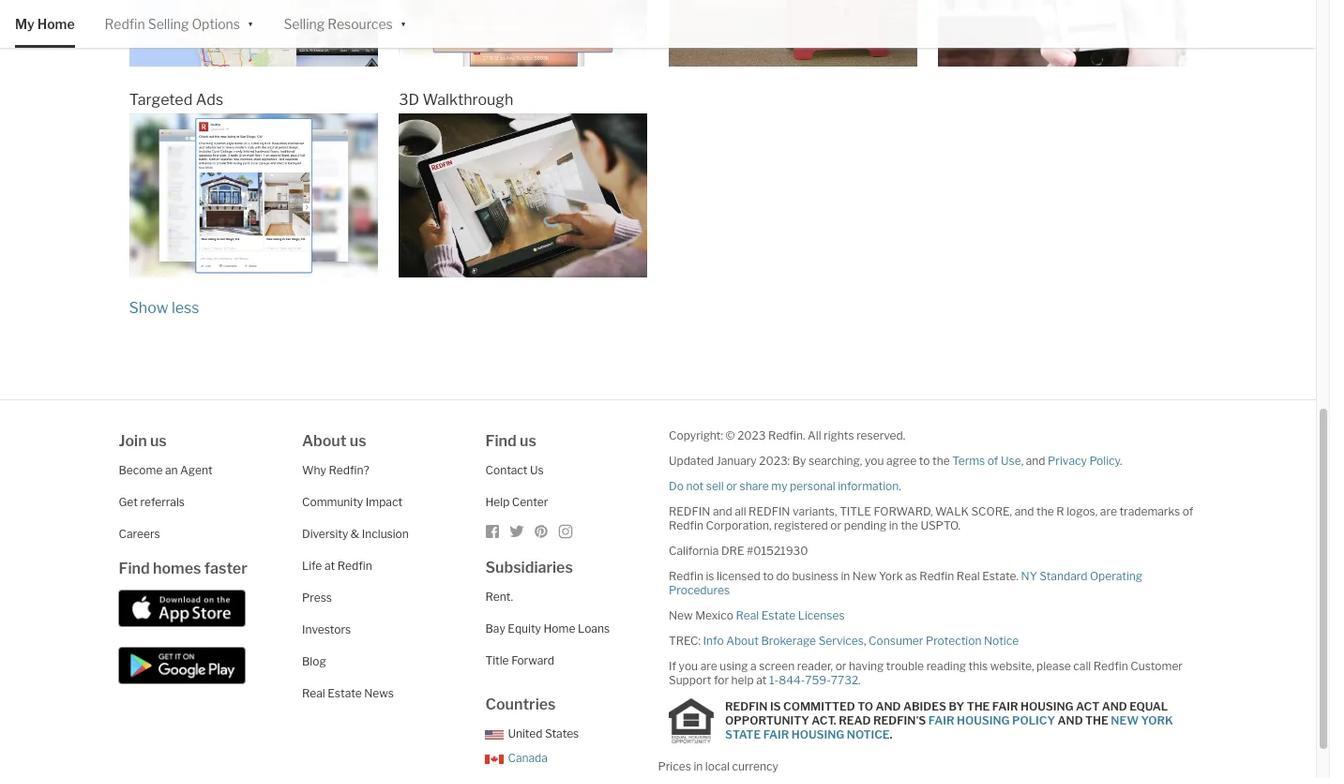 Task type: describe. For each thing, give the bounding box(es) containing it.
redfin right as
[[920, 569, 954, 583]]

. right privacy
[[1120, 454, 1122, 468]]

and right score,
[[1015, 504, 1034, 519]]

1 horizontal spatial to
[[919, 454, 930, 468]]

you inside if you are using a screen reader, or having trouble reading this website, please call redfin customer support for help at
[[679, 659, 698, 673]]

bay
[[485, 622, 505, 636]]

1 horizontal spatial new
[[852, 569, 877, 583]]

inclusion
[[362, 527, 409, 541]]

estate.
[[982, 569, 1019, 583]]

are inside redfin and all redfin variants, title forward, walk score, and the r logos, are trademarks of redfin corporation, registered or pending in the uspto.
[[1100, 504, 1117, 519]]

policy
[[1012, 714, 1055, 728]]

my home link
[[15, 0, 75, 48]]

2 horizontal spatial the
[[1037, 504, 1054, 519]]

or inside if you are using a screen reader, or having trouble reading this website, please call redfin customer support for help at
[[835, 659, 846, 673]]

redfin inside if you are using a screen reader, or having trouble reading this website, please call redfin customer support for help at
[[1093, 659, 1128, 673]]

equity
[[508, 622, 541, 636]]

©
[[726, 429, 735, 443]]

equal housing opportunity image
[[669, 699, 714, 744]]

redfin for and
[[669, 504, 710, 519]]

help
[[731, 673, 754, 687]]

trec: info about brokerage services , consumer protection notice
[[669, 634, 1019, 648]]

notice
[[847, 728, 890, 742]]

notice
[[984, 634, 1019, 648]]

use
[[1001, 454, 1021, 468]]

york
[[879, 569, 903, 583]]

york
[[1141, 714, 1173, 728]]

do
[[669, 479, 684, 493]]

redfin down my
[[749, 504, 790, 519]]

mexico
[[695, 609, 733, 623]]

▾ inside redfin selling options ▾
[[248, 15, 254, 30]]

read
[[839, 714, 871, 728]]

california
[[669, 544, 719, 558]]

do
[[776, 569, 790, 583]]

redfin selling options ▾
[[105, 15, 254, 32]]

diversity
[[302, 527, 348, 541]]

1-
[[769, 673, 779, 687]]

screen
[[759, 659, 795, 673]]

canada link
[[485, 751, 548, 765]]

redfin 3d walkthrough™ image
[[399, 114, 647, 277]]

1 vertical spatial home
[[544, 622, 575, 636]]

subsidiaries
[[485, 559, 573, 577]]

if
[[669, 659, 676, 673]]

please
[[1037, 659, 1071, 673]]

trec:
[[669, 634, 701, 648]]

bay equity home loans
[[485, 622, 610, 636]]

find for find us
[[485, 432, 517, 450]]

selling inside selling resources ▾
[[284, 16, 325, 32]]

0 horizontal spatial estate
[[328, 686, 362, 701]]

fair inside "redfin is committed to and abides by the fair housing act and equal opportunity act. read redfin's"
[[992, 700, 1018, 714]]

download the redfin app from the google play store image
[[119, 647, 246, 685]]

score,
[[971, 504, 1012, 519]]

all
[[808, 429, 821, 443]]

targeted ads on redfin image
[[129, 114, 378, 277]]

selling inside redfin selling options ▾
[[148, 16, 189, 32]]

operating
[[1090, 569, 1143, 583]]

by
[[949, 700, 964, 714]]

title
[[485, 654, 509, 668]]

diversity & inclusion
[[302, 527, 409, 541]]

impact
[[366, 495, 402, 509]]

resources
[[327, 16, 393, 32]]

1 horizontal spatial in
[[841, 569, 850, 583]]

redfin?
[[329, 463, 369, 477]]

opportunity
[[725, 714, 809, 728]]

ads
[[196, 91, 223, 109]]

redfin pinterest image
[[534, 524, 549, 539]]

redfin.
[[768, 429, 805, 443]]

united
[[508, 727, 543, 741]]

3d walkthrough
[[399, 91, 513, 109]]

fair inside new york state fair housing notice
[[763, 728, 789, 742]]

blog
[[302, 655, 326, 669]]

sell
[[706, 479, 724, 493]]

about us
[[302, 432, 366, 450]]

as
[[905, 569, 917, 583]]

dre
[[721, 544, 744, 558]]

options
[[192, 16, 240, 32]]

licenses
[[798, 609, 845, 623]]

reading
[[926, 659, 966, 673]]

open house image
[[669, 0, 917, 67]]

redfin is licensed to do business in new york as redfin real estate.
[[669, 569, 1021, 583]]

redfin inside redfin and all redfin variants, title forward, walk score, and the r logos, are trademarks of redfin corporation, registered or pending in the uspto.
[[669, 519, 703, 533]]

targeted
[[129, 91, 193, 109]]

this
[[969, 659, 988, 673]]

selling resources ▾
[[284, 15, 406, 32]]

reserved.
[[857, 429, 905, 443]]

copyright:
[[669, 429, 723, 443]]

privacy
[[1048, 454, 1087, 468]]

1 horizontal spatial and
[[1058, 714, 1083, 728]]

is
[[770, 700, 781, 714]]

my
[[771, 479, 787, 493]]

my home
[[15, 16, 75, 32]]

premium placement on redfin image
[[129, 0, 378, 67]]

us flag image
[[485, 730, 504, 740]]

redfin for is
[[725, 700, 768, 714]]

walkthrough
[[423, 91, 513, 109]]

january
[[716, 454, 757, 468]]

us for about us
[[350, 432, 366, 450]]

countries
[[485, 696, 556, 714]]

1 horizontal spatial the
[[932, 454, 950, 468]]

redfin and all redfin variants, title forward, walk score, and the r logos, are trademarks of redfin corporation, registered or pending in the uspto.
[[669, 504, 1193, 533]]

state
[[725, 728, 761, 742]]

less
[[172, 299, 199, 317]]

redfin down &
[[337, 559, 372, 573]]

standard
[[1040, 569, 1087, 583]]

2 horizontal spatial and
[[1102, 700, 1127, 714]]

and left all
[[713, 504, 732, 519]]

7732
[[831, 673, 858, 687]]

new mexico real estate licenses
[[669, 609, 845, 623]]

1 horizontal spatial fair
[[928, 714, 954, 728]]

rent.
[[485, 590, 513, 604]]

redfin is committed to and abides by the fair housing act and equal opportunity act. read redfin's
[[725, 700, 1168, 728]]

redfin twitter image
[[510, 524, 525, 539]]

corporation,
[[706, 519, 772, 533]]

0 horizontal spatial and
[[876, 700, 901, 714]]

0 vertical spatial estate
[[761, 609, 796, 623]]

1 horizontal spatial about
[[726, 634, 759, 648]]

canadian flag image
[[485, 755, 504, 764]]

faster
[[204, 560, 247, 578]]

terms
[[952, 454, 985, 468]]

redfin's
[[873, 714, 926, 728]]

is
[[706, 569, 714, 583]]

us for join us
[[150, 432, 167, 450]]

blog button
[[302, 655, 326, 669]]

0 horizontal spatial ,
[[864, 634, 866, 648]]

find us
[[485, 432, 536, 450]]

protection
[[926, 634, 982, 648]]

become
[[119, 463, 163, 477]]

us for find us
[[520, 432, 536, 450]]



Task type: locate. For each thing, give the bounding box(es) containing it.
investors button
[[302, 623, 351, 637]]

0 horizontal spatial ▾
[[248, 15, 254, 30]]

act.
[[812, 714, 836, 728]]

0 vertical spatial to
[[919, 454, 930, 468]]

estate left news
[[328, 686, 362, 701]]

2 selling from the left
[[284, 16, 325, 32]]

1 horizontal spatial home
[[544, 622, 575, 636]]

0 horizontal spatial fair
[[763, 728, 789, 742]]

, up having
[[864, 634, 866, 648]]

redfin selling options link
[[105, 0, 240, 48]]

. right read
[[890, 728, 892, 742]]

at left 1-
[[756, 673, 767, 687]]

0 horizontal spatial you
[[679, 659, 698, 673]]

selling left the options
[[148, 16, 189, 32]]

become an agent
[[119, 463, 213, 477]]

fair housing policy and the
[[928, 714, 1111, 728]]

of right trademarks in the right of the page
[[1183, 504, 1193, 519]]

of inside redfin and all redfin variants, title forward, walk score, and the r logos, are trademarks of redfin corporation, registered or pending in the uspto.
[[1183, 504, 1193, 519]]

redfin down not
[[669, 504, 710, 519]]

▾ right the options
[[248, 15, 254, 30]]

1 vertical spatial in
[[841, 569, 850, 583]]

a
[[750, 659, 757, 673]]

registered
[[774, 519, 828, 533]]

you right if
[[679, 659, 698, 673]]

1 vertical spatial ,
[[864, 634, 866, 648]]

about up using
[[726, 634, 759, 648]]

2 ▾ from the left
[[400, 15, 406, 30]]

rent. button
[[485, 590, 513, 604]]

find down careers button on the left bottom of the page
[[119, 560, 150, 578]]

walk
[[935, 504, 969, 519]]

1 vertical spatial or
[[830, 519, 842, 533]]

fair housing policy link
[[928, 714, 1055, 728]]

personal
[[790, 479, 835, 493]]

844-
[[779, 673, 805, 687]]

information
[[838, 479, 899, 493]]

help center button
[[485, 495, 548, 509]]

0 vertical spatial home
[[37, 16, 75, 32]]

2 vertical spatial in
[[694, 760, 703, 774]]

0 vertical spatial at
[[324, 559, 335, 573]]

0 horizontal spatial selling
[[148, 16, 189, 32]]

terms of use link
[[952, 454, 1021, 468]]

title forward
[[485, 654, 554, 668]]

redfin
[[669, 504, 710, 519], [749, 504, 790, 519], [725, 700, 768, 714]]

of left use
[[988, 454, 998, 468]]

my
[[15, 16, 35, 32]]

an
[[165, 463, 178, 477]]

agent
[[180, 463, 213, 477]]

brokerage
[[761, 634, 816, 648]]

1 ▾ from the left
[[248, 15, 254, 30]]

new
[[852, 569, 877, 583], [669, 609, 693, 623]]

us up us
[[520, 432, 536, 450]]

2 vertical spatial real
[[302, 686, 325, 701]]

. down agree
[[899, 479, 901, 493]]

reader,
[[797, 659, 833, 673]]

and right act
[[1102, 700, 1127, 714]]

1 us from the left
[[150, 432, 167, 450]]

selling left resources at the top of the page
[[284, 16, 325, 32]]

help center
[[485, 495, 548, 509]]

1 horizontal spatial at
[[756, 673, 767, 687]]

copyright: © 2023 redfin. all rights reserved.
[[669, 429, 905, 443]]

find for find homes faster
[[119, 560, 150, 578]]

2 horizontal spatial fair
[[992, 700, 1018, 714]]

2 horizontal spatial in
[[889, 519, 898, 533]]

0 vertical spatial you
[[865, 454, 884, 468]]

▾ inside selling resources ▾
[[400, 15, 406, 30]]

new york state fair housing notice
[[725, 714, 1173, 742]]

1 vertical spatial at
[[756, 673, 767, 687]]

or inside redfin and all redfin variants, title forward, walk score, and the r logos, are trademarks of redfin corporation, registered or pending in the uspto.
[[830, 519, 842, 533]]

join
[[119, 432, 147, 450]]

1 vertical spatial you
[[679, 659, 698, 673]]

1 horizontal spatial estate
[[761, 609, 796, 623]]

0 horizontal spatial us
[[150, 432, 167, 450]]

become an agent button
[[119, 463, 213, 477]]

in
[[889, 519, 898, 533], [841, 569, 850, 583], [694, 760, 703, 774]]

0 vertical spatial ,
[[1021, 454, 1024, 468]]

are left using
[[700, 659, 717, 673]]

get
[[119, 495, 138, 509]]

estate up info about brokerage services link
[[761, 609, 796, 623]]

show less link
[[129, 299, 199, 317]]

services
[[819, 634, 864, 648]]

real down "blog"
[[302, 686, 325, 701]]

redfin facebook image
[[485, 524, 500, 539]]

home left loans
[[544, 622, 575, 636]]

0 horizontal spatial of
[[988, 454, 998, 468]]

1 horizontal spatial find
[[485, 432, 517, 450]]

in right business
[[841, 569, 850, 583]]

the left uspto.
[[901, 519, 918, 533]]

housing inside new york state fair housing notice
[[791, 728, 844, 742]]

home right "my"
[[37, 16, 75, 32]]

real left estate.
[[957, 569, 980, 583]]

. up to
[[858, 673, 861, 687]]

in left local
[[694, 760, 703, 774]]

1 selling from the left
[[148, 16, 189, 32]]

1 vertical spatial real
[[736, 609, 759, 623]]

real
[[957, 569, 980, 583], [736, 609, 759, 623], [302, 686, 325, 701]]

are inside if you are using a screen reader, or having trouble reading this website, please call redfin customer support for help at
[[700, 659, 717, 673]]

at right life
[[324, 559, 335, 573]]

0 horizontal spatial the
[[967, 700, 990, 714]]

0 horizontal spatial home
[[37, 16, 75, 32]]

1 horizontal spatial ▾
[[400, 15, 406, 30]]

real right mexico
[[736, 609, 759, 623]]

housing
[[1021, 700, 1074, 714], [957, 714, 1010, 728], [791, 728, 844, 742]]

1 horizontal spatial of
[[1183, 504, 1193, 519]]

0 vertical spatial or
[[726, 479, 737, 493]]

agree
[[886, 454, 917, 468]]

act
[[1076, 700, 1100, 714]]

0 vertical spatial about
[[302, 432, 347, 450]]

forward
[[511, 654, 554, 668]]

bay equity home loans button
[[485, 622, 610, 636]]

0 horizontal spatial the
[[901, 519, 918, 533]]

to
[[858, 700, 873, 714]]

at inside if you are using a screen reader, or having trouble reading this website, please call redfin customer support for help at
[[756, 673, 767, 687]]

do not sell or share my personal information .
[[669, 479, 901, 493]]

are right logos,
[[1100, 504, 1117, 519]]

to left do
[[763, 569, 774, 583]]

2 horizontal spatial housing
[[1021, 700, 1074, 714]]

show
[[129, 299, 168, 317]]

community impact button
[[302, 495, 402, 509]]

support
[[669, 673, 711, 687]]

the left new
[[1085, 714, 1109, 728]]

1 vertical spatial new
[[669, 609, 693, 623]]

redfin down help
[[725, 700, 768, 714]]

.
[[1120, 454, 1122, 468], [899, 479, 901, 493], [858, 673, 861, 687], [890, 728, 892, 742]]

0 horizontal spatial at
[[324, 559, 335, 573]]

0 horizontal spatial find
[[119, 560, 150, 578]]

0 vertical spatial are
[[1100, 504, 1117, 519]]

redfin right the my home
[[105, 16, 145, 32]]

real estate licenses link
[[736, 609, 845, 623]]

1 horizontal spatial us
[[350, 432, 366, 450]]

and right the policy
[[1058, 714, 1083, 728]]

local
[[705, 760, 730, 774]]

1 vertical spatial estate
[[328, 686, 362, 701]]

in right pending
[[889, 519, 898, 533]]

1 vertical spatial find
[[119, 560, 150, 578]]

the left r
[[1037, 504, 1054, 519]]

the left terms at the right bottom of the page
[[932, 454, 950, 468]]

1 horizontal spatial are
[[1100, 504, 1117, 519]]

1 vertical spatial to
[[763, 569, 774, 583]]

homes
[[153, 560, 201, 578]]

0 horizontal spatial new
[[669, 609, 693, 623]]

us right join
[[150, 432, 167, 450]]

2 horizontal spatial real
[[957, 569, 980, 583]]

0 vertical spatial new
[[852, 569, 877, 583]]

2023
[[737, 429, 766, 443]]

redfin up california
[[669, 519, 703, 533]]

0 horizontal spatial about
[[302, 432, 347, 450]]

0 vertical spatial in
[[889, 519, 898, 533]]

1 vertical spatial about
[[726, 634, 759, 648]]

contact us button
[[485, 463, 544, 477]]

you up the information
[[865, 454, 884, 468]]

redfin left is
[[669, 569, 703, 583]]

and right use
[[1026, 454, 1045, 468]]

1 vertical spatial are
[[700, 659, 717, 673]]

pending
[[844, 519, 887, 533]]

ny standard operating procedures
[[669, 569, 1143, 597]]

community impact
[[302, 495, 402, 509]]

about up "why"
[[302, 432, 347, 450]]

▾ right resources at the top of the page
[[400, 15, 406, 30]]

the right by
[[967, 700, 990, 714]]

targeted ads
[[129, 91, 223, 109]]

us up redfin?
[[350, 432, 366, 450]]

1 horizontal spatial you
[[865, 454, 884, 468]]

download the redfin app on the apple app store image
[[119, 590, 246, 627]]

1 horizontal spatial ,
[[1021, 454, 1024, 468]]

rights
[[824, 429, 854, 443]]

3d
[[399, 91, 419, 109]]

procedures
[[669, 583, 730, 597]]

redfin inside "redfin is committed to and abides by the fair housing act and equal opportunity act. read redfin's"
[[725, 700, 768, 714]]

or down services
[[835, 659, 846, 673]]

and right to
[[876, 700, 901, 714]]

2 us from the left
[[350, 432, 366, 450]]

in inside redfin and all redfin variants, title forward, walk score, and the r logos, are trademarks of redfin corporation, registered or pending in the uspto.
[[889, 519, 898, 533]]

logos,
[[1067, 504, 1098, 519]]

0 horizontal spatial are
[[700, 659, 717, 673]]

or left pending
[[830, 519, 842, 533]]

prices
[[658, 760, 691, 774]]

at
[[324, 559, 335, 573], [756, 673, 767, 687]]

0 horizontal spatial real
[[302, 686, 325, 701]]

find up contact
[[485, 432, 517, 450]]

0 horizontal spatial in
[[694, 760, 703, 774]]

the inside "redfin is committed to and abides by the fair housing act and equal opportunity act. read redfin's"
[[967, 700, 990, 714]]

redfin right call
[[1093, 659, 1128, 673]]

1 vertical spatial of
[[1183, 504, 1193, 519]]

targeted emails to homebuyers image
[[938, 0, 1187, 67]]

1 horizontal spatial selling
[[284, 16, 325, 32]]

for
[[714, 673, 729, 687]]

2 horizontal spatial us
[[520, 432, 536, 450]]

about
[[302, 432, 347, 450], [726, 634, 759, 648]]

redfin instagram image
[[559, 524, 574, 539]]

1 horizontal spatial housing
[[957, 714, 1010, 728]]

759-
[[805, 673, 831, 687]]

0 vertical spatial find
[[485, 432, 517, 450]]

1 horizontal spatial real
[[736, 609, 759, 623]]

0 horizontal spatial housing
[[791, 728, 844, 742]]

, left privacy
[[1021, 454, 1024, 468]]

customer
[[1131, 659, 1183, 673]]

redfin inside redfin selling options ▾
[[105, 16, 145, 32]]

selling resources link
[[284, 0, 393, 48]]

new left york
[[852, 569, 877, 583]]

▾
[[248, 15, 254, 30], [400, 15, 406, 30]]

redfin
[[105, 16, 145, 32], [669, 519, 703, 533], [337, 559, 372, 573], [669, 569, 703, 583], [920, 569, 954, 583], [1093, 659, 1128, 673]]

abides
[[903, 700, 946, 714]]

housing inside "redfin is committed to and abides by the fair housing act and equal opportunity act. read redfin's"
[[1021, 700, 1074, 714]]

or right sell at the bottom
[[726, 479, 737, 493]]

life at redfin button
[[302, 559, 372, 573]]

updated
[[669, 454, 714, 468]]

0 horizontal spatial to
[[763, 569, 774, 583]]

0 vertical spatial of
[[988, 454, 998, 468]]

find
[[485, 432, 517, 450], [119, 560, 150, 578]]

canada
[[508, 751, 548, 765]]

listing update emails image
[[399, 0, 647, 67]]

1 horizontal spatial the
[[1085, 714, 1109, 728]]

trademarks
[[1119, 504, 1180, 519]]

equal
[[1130, 700, 1168, 714]]

by
[[792, 454, 806, 468]]

0 vertical spatial real
[[957, 569, 980, 583]]

to right agree
[[919, 454, 930, 468]]

new up trec:
[[669, 609, 693, 623]]

2 vertical spatial or
[[835, 659, 846, 673]]

website,
[[990, 659, 1034, 673]]

r
[[1056, 504, 1064, 519]]

forward,
[[874, 504, 933, 519]]

3 us from the left
[[520, 432, 536, 450]]



Task type: vqa. For each thing, say whether or not it's contained in the screenshot.
on inside the Redfin agents don't have to spend time looking for new clients, so we can just focus on you.
no



